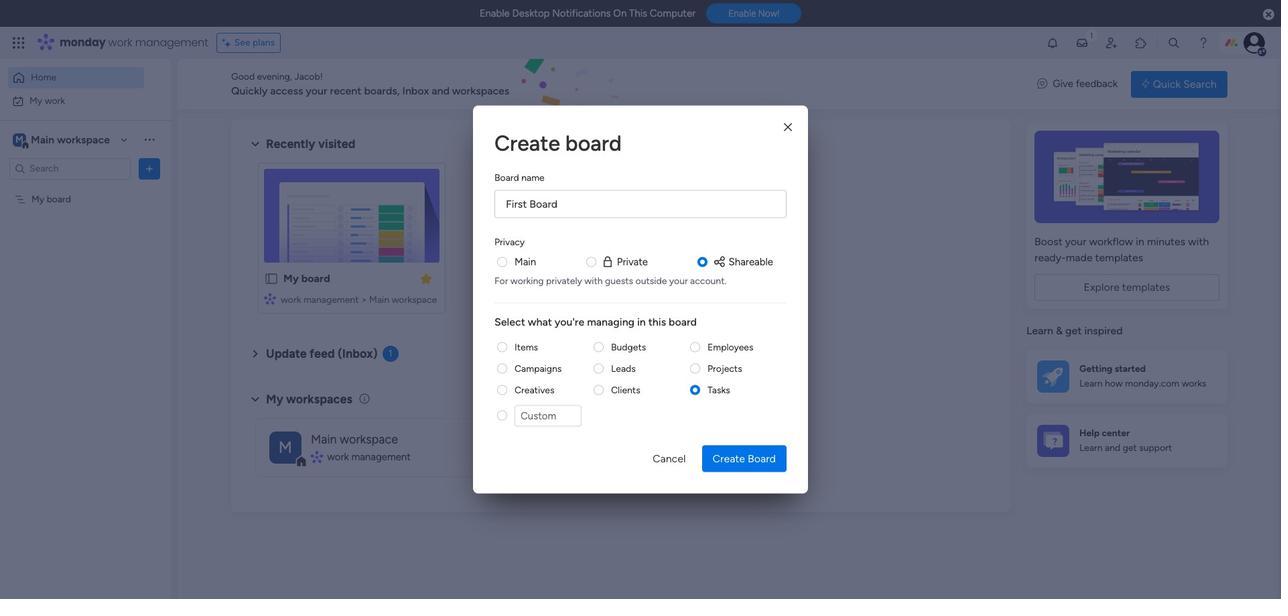 Task type: locate. For each thing, give the bounding box(es) containing it.
0 horizontal spatial m
[[15, 134, 23, 145]]

1 horizontal spatial get
[[1123, 443, 1138, 454]]

getting started element
[[1027, 350, 1228, 403]]

(inbox)
[[338, 347, 378, 361]]

main workspace up work management
[[311, 432, 398, 447]]

evening,
[[257, 71, 292, 82]]

remove from favorites image
[[420, 272, 433, 285]]

get down center
[[1123, 443, 1138, 454]]

good
[[231, 71, 255, 82]]

recently
[[266, 137, 316, 152]]

learn inside help center learn and get support
[[1080, 443, 1103, 454]]

0 vertical spatial your
[[306, 84, 328, 97]]

1 vertical spatial board
[[748, 452, 776, 465]]

0 vertical spatial workspace
[[57, 133, 110, 146]]

select what you're managing in this board
[[495, 315, 697, 328]]

boost your workflow in minutes with ready-made templates
[[1035, 235, 1210, 264]]

enable
[[480, 7, 510, 19], [729, 8, 757, 19]]

my workspaces
[[266, 392, 352, 407]]

public board image
[[264, 272, 279, 286]]

privacy element
[[495, 254, 787, 287]]

2 vertical spatial your
[[670, 275, 688, 286]]

1 vertical spatial m
[[279, 437, 292, 457]]

enable left desktop
[[480, 7, 510, 19]]

main up working
[[515, 256, 536, 268]]

my board down search in workspace field
[[32, 193, 71, 205]]

and
[[432, 84, 450, 97], [1106, 443, 1121, 454]]

component image
[[264, 293, 276, 305], [311, 451, 323, 463]]

1 horizontal spatial main workspace
[[311, 432, 398, 447]]

my board list box
[[0, 185, 171, 392]]

enable left now! at the right of page
[[729, 8, 757, 19]]

quick search button
[[1132, 71, 1228, 98]]

made
[[1066, 251, 1093, 264]]

1 vertical spatial with
[[585, 275, 603, 286]]

0 horizontal spatial in
[[638, 315, 646, 328]]

1 horizontal spatial workspace image
[[270, 431, 302, 464]]

0 horizontal spatial and
[[432, 84, 450, 97]]

0 vertical spatial with
[[1189, 235, 1210, 248]]

what
[[528, 315, 552, 328]]

0 horizontal spatial component image
[[264, 293, 276, 305]]

your inside good evening, jacob! quickly access your recent boards, inbox and workspaces
[[306, 84, 328, 97]]

board inside select what you're managing in this board heading
[[669, 315, 697, 328]]

learn left &
[[1027, 324, 1054, 337]]

my board inside my board list box
[[32, 193, 71, 205]]

projects
[[708, 363, 743, 374]]

1 horizontal spatial your
[[670, 275, 688, 286]]

my board right public board 'icon'
[[284, 272, 330, 285]]

get right &
[[1066, 324, 1082, 337]]

and right inbox
[[432, 84, 450, 97]]

1 vertical spatial workspaces
[[286, 392, 352, 407]]

1 horizontal spatial with
[[1189, 235, 1210, 248]]

boards,
[[364, 84, 400, 97]]

management
[[135, 35, 208, 50], [304, 294, 359, 306], [352, 451, 411, 463]]

with inside "boost your workflow in minutes with ready-made templates"
[[1189, 235, 1210, 248]]

1 horizontal spatial board
[[748, 452, 776, 465]]

select what you're managing in this board heading
[[495, 314, 787, 330]]

clients
[[611, 384, 641, 396]]

1 vertical spatial main workspace
[[311, 432, 398, 447]]

get inside help center learn and get support
[[1123, 443, 1138, 454]]

option
[[0, 187, 171, 190]]

0 horizontal spatial your
[[306, 84, 328, 97]]

work down "home"
[[45, 95, 65, 106]]

0 horizontal spatial with
[[585, 275, 603, 286]]

learn inside getting started learn how monday.com works
[[1080, 378, 1103, 390]]

my right close my workspaces "image"
[[266, 392, 283, 407]]

enable desktop notifications on this computer
[[480, 7, 696, 19]]

working
[[511, 275, 544, 286]]

create for create board
[[495, 130, 561, 156]]

account.
[[691, 275, 727, 286]]

1 vertical spatial your
[[1066, 235, 1087, 248]]

board name
[[495, 172, 545, 183]]

2 vertical spatial management
[[352, 451, 411, 463]]

update
[[266, 347, 307, 361]]

workspace up work management
[[340, 432, 398, 447]]

learn down getting
[[1080, 378, 1103, 390]]

create right cancel
[[713, 452, 746, 465]]

select product image
[[12, 36, 25, 50]]

recent
[[330, 84, 362, 97]]

home button
[[8, 67, 144, 88]]

1 horizontal spatial and
[[1106, 443, 1121, 454]]

notifications
[[553, 7, 611, 19]]

privacy
[[495, 236, 525, 248]]

update feed (inbox)
[[266, 347, 378, 361]]

help center element
[[1027, 414, 1228, 468]]

and down center
[[1106, 443, 1121, 454]]

workspaces right inbox
[[452, 84, 510, 97]]

my down search in workspace field
[[32, 193, 44, 205]]

and inside help center learn and get support
[[1106, 443, 1121, 454]]

0 horizontal spatial board
[[495, 172, 519, 183]]

my down "home"
[[29, 95, 42, 106]]

my inside list box
[[32, 193, 44, 205]]

in left 'minutes'
[[1137, 235, 1145, 248]]

board inside create board heading
[[566, 130, 622, 156]]

0 vertical spatial get
[[1066, 324, 1082, 337]]

search
[[1184, 77, 1217, 90]]

workspace selection element
[[13, 132, 112, 149]]

2 vertical spatial learn
[[1080, 443, 1103, 454]]

inbox
[[403, 84, 429, 97]]

0 horizontal spatial create
[[495, 130, 561, 156]]

m inside workspace selection element
[[15, 134, 23, 145]]

0 vertical spatial templates
[[1096, 251, 1144, 264]]

workspace image
[[13, 132, 26, 147], [270, 431, 302, 464]]

0 horizontal spatial get
[[1066, 324, 1082, 337]]

on
[[614, 7, 627, 19]]

main down the my workspaces
[[311, 432, 337, 447]]

templates down workflow
[[1096, 251, 1144, 264]]

0 vertical spatial workspace image
[[13, 132, 26, 147]]

0 vertical spatial component image
[[264, 293, 276, 305]]

this
[[630, 7, 648, 19]]

0 vertical spatial create
[[495, 130, 561, 156]]

close recently visited image
[[247, 136, 263, 152]]

jacob simon image
[[1244, 32, 1266, 54]]

learn & get inspired
[[1027, 324, 1123, 337]]

0 vertical spatial workspaces
[[452, 84, 510, 97]]

1 horizontal spatial m
[[279, 437, 292, 457]]

ready-
[[1035, 251, 1066, 264]]

0 horizontal spatial enable
[[480, 7, 510, 19]]

this
[[649, 315, 666, 328]]

0 vertical spatial management
[[135, 35, 208, 50]]

your right the outside
[[670, 275, 688, 286]]

1 vertical spatial management
[[304, 294, 359, 306]]

management for work management
[[352, 451, 411, 463]]

1 vertical spatial templates
[[1123, 281, 1171, 294]]

2 horizontal spatial your
[[1066, 235, 1087, 248]]

create inside heading
[[495, 130, 561, 156]]

your
[[306, 84, 328, 97], [1066, 235, 1087, 248], [670, 275, 688, 286]]

0 vertical spatial learn
[[1027, 324, 1054, 337]]

shareable button
[[713, 254, 774, 270]]

workspaces down update feed (inbox)
[[286, 392, 352, 407]]

1 horizontal spatial in
[[1137, 235, 1145, 248]]

1 vertical spatial in
[[638, 315, 646, 328]]

your down 'jacob!'
[[306, 84, 328, 97]]

explore templates button
[[1035, 274, 1220, 301]]

component image down public board 'icon'
[[264, 293, 276, 305]]

you're
[[555, 315, 585, 328]]

workspaces
[[452, 84, 510, 97], [286, 392, 352, 407]]

Search in workspace field
[[28, 161, 112, 176]]

v2 bolt switch image
[[1142, 77, 1150, 92]]

computer
[[650, 7, 696, 19]]

0 vertical spatial board
[[495, 172, 519, 183]]

1 vertical spatial learn
[[1080, 378, 1103, 390]]

0 vertical spatial my board
[[32, 193, 71, 205]]

workspace down remove from favorites image
[[392, 294, 437, 306]]

tasks
[[708, 384, 731, 396]]

managing
[[587, 315, 635, 328]]

in left this
[[638, 315, 646, 328]]

my right public board 'icon'
[[284, 272, 299, 285]]

main inside workspace selection element
[[31, 133, 54, 146]]

0 horizontal spatial my board
[[32, 193, 71, 205]]

1 horizontal spatial enable
[[729, 8, 757, 19]]

leads
[[611, 363, 636, 374]]

inbox image
[[1076, 36, 1089, 50]]

enable inside button
[[729, 8, 757, 19]]

apps image
[[1135, 36, 1148, 50]]

create inside button
[[713, 452, 746, 465]]

create up name
[[495, 130, 561, 156]]

1 horizontal spatial workspaces
[[452, 84, 510, 97]]

my
[[29, 95, 42, 106], [32, 193, 44, 205], [284, 272, 299, 285], [266, 392, 283, 407]]

plans
[[253, 37, 275, 48]]

work right the monday
[[108, 35, 132, 50]]

learn down help
[[1080, 443, 1103, 454]]

0 horizontal spatial main workspace
[[31, 133, 110, 146]]

0 vertical spatial and
[[432, 84, 450, 97]]

0 vertical spatial m
[[15, 134, 23, 145]]

access
[[270, 84, 303, 97]]

1 vertical spatial my board
[[284, 272, 330, 285]]

explore
[[1084, 281, 1120, 294]]

board inside button
[[748, 452, 776, 465]]

with right 'minutes'
[[1189, 235, 1210, 248]]

0 vertical spatial in
[[1137, 235, 1145, 248]]

board
[[495, 172, 519, 183], [748, 452, 776, 465]]

component image left work management
[[311, 451, 323, 463]]

boost
[[1035, 235, 1063, 248]]

main workspace up search in workspace field
[[31, 133, 110, 146]]

main down the my work
[[31, 133, 54, 146]]

1 horizontal spatial create
[[713, 452, 746, 465]]

get
[[1066, 324, 1082, 337], [1123, 443, 1138, 454]]

1 vertical spatial get
[[1123, 443, 1138, 454]]

1 vertical spatial and
[[1106, 443, 1121, 454]]

your up 'made'
[[1066, 235, 1087, 248]]

monday
[[60, 35, 106, 50]]

explore templates
[[1084, 281, 1171, 294]]

learn for getting
[[1080, 378, 1103, 390]]

1 vertical spatial component image
[[311, 451, 323, 463]]

board inside my board list box
[[47, 193, 71, 205]]

1 horizontal spatial component image
[[311, 451, 323, 463]]

with left guests at the left top of the page
[[585, 275, 603, 286]]

templates
[[1096, 251, 1144, 264], [1123, 281, 1171, 294]]

create board heading
[[495, 127, 787, 159]]

minutes
[[1148, 235, 1186, 248]]

1 vertical spatial create
[[713, 452, 746, 465]]

0 vertical spatial main workspace
[[31, 133, 110, 146]]

in
[[1137, 235, 1145, 248], [638, 315, 646, 328]]

learn
[[1027, 324, 1054, 337], [1080, 378, 1103, 390], [1080, 443, 1103, 454]]

templates right explore
[[1123, 281, 1171, 294]]

board
[[566, 130, 622, 156], [47, 193, 71, 205], [302, 272, 330, 285], [669, 315, 697, 328]]

select what you're managing in this board option group
[[495, 341, 787, 435]]

privacy heading
[[495, 235, 525, 249]]

templates image image
[[1039, 131, 1216, 223]]

workspace up search in workspace field
[[57, 133, 110, 146]]

quickly
[[231, 84, 268, 97]]



Task type: describe. For each thing, give the bounding box(es) containing it.
search everything image
[[1168, 36, 1181, 50]]

your inside privacy element
[[670, 275, 688, 286]]

&
[[1057, 324, 1063, 337]]

good evening, jacob! quickly access your recent boards, inbox and workspaces
[[231, 71, 510, 97]]

learn for help
[[1080, 443, 1103, 454]]

my work button
[[8, 90, 144, 112]]

cancel button
[[642, 445, 697, 472]]

management for work management > main workspace
[[304, 294, 359, 306]]

m for bottommost workspace image
[[279, 437, 292, 457]]

jacob!
[[295, 71, 323, 82]]

inspired
[[1085, 324, 1123, 337]]

for
[[495, 275, 508, 286]]

private button
[[601, 254, 648, 270]]

help
[[1080, 428, 1100, 439]]

m for the leftmost workspace image
[[15, 134, 23, 145]]

workflow
[[1090, 235, 1134, 248]]

started
[[1115, 363, 1147, 375]]

component image for work management
[[311, 451, 323, 463]]

my inside button
[[29, 95, 42, 106]]

employees
[[708, 341, 754, 353]]

center
[[1102, 428, 1131, 439]]

main workspace inside workspace selection element
[[31, 133, 110, 146]]

with inside privacy element
[[585, 275, 603, 286]]

close my workspaces image
[[247, 391, 263, 407]]

creatives
[[515, 384, 555, 396]]

component image for work management > main workspace
[[264, 293, 276, 305]]

open update feed (inbox) image
[[247, 346, 263, 362]]

Board name field
[[495, 190, 787, 218]]

main button
[[515, 254, 536, 270]]

in inside "boost your workflow in minutes with ready-made templates"
[[1137, 235, 1145, 248]]

for working privately with guests outside your account.
[[495, 275, 727, 286]]

your inside "boost your workflow in minutes with ready-made templates"
[[1066, 235, 1087, 248]]

>
[[361, 294, 367, 306]]

how
[[1106, 378, 1123, 390]]

templates inside "boost your workflow in minutes with ready-made templates"
[[1096, 251, 1144, 264]]

and inside good evening, jacob! quickly access your recent boards, inbox and workspaces
[[432, 84, 450, 97]]

feedback
[[1076, 78, 1118, 90]]

outside
[[636, 275, 667, 286]]

now!
[[759, 8, 780, 19]]

feed
[[310, 347, 335, 361]]

enable for enable desktop notifications on this computer
[[480, 7, 510, 19]]

close image
[[784, 122, 792, 132]]

2 vertical spatial workspace
[[340, 432, 398, 447]]

works
[[1182, 378, 1207, 390]]

create for create board
[[713, 452, 746, 465]]

templates inside button
[[1123, 281, 1171, 294]]

see plans
[[234, 37, 275, 48]]

0 horizontal spatial workspace image
[[13, 132, 26, 147]]

monday work management
[[60, 35, 208, 50]]

select
[[495, 315, 525, 328]]

guests
[[605, 275, 634, 286]]

1 horizontal spatial my board
[[284, 272, 330, 285]]

campaigns
[[515, 363, 562, 374]]

items
[[515, 341, 538, 353]]

0 horizontal spatial workspaces
[[286, 392, 352, 407]]

give
[[1053, 78, 1074, 90]]

enable now! button
[[707, 4, 802, 24]]

create board button
[[702, 445, 787, 472]]

in inside heading
[[638, 315, 646, 328]]

recently visited
[[266, 137, 356, 152]]

create board
[[713, 452, 776, 465]]

1
[[389, 348, 393, 359]]

board name heading
[[495, 171, 545, 185]]

enable now!
[[729, 8, 780, 19]]

quick search
[[1154, 77, 1217, 90]]

work up update
[[281, 294, 301, 306]]

1 vertical spatial workspace
[[392, 294, 437, 306]]

board inside "heading"
[[495, 172, 519, 183]]

home
[[31, 72, 56, 83]]

main inside privacy element
[[515, 256, 536, 268]]

desktop
[[513, 7, 550, 19]]

quick
[[1154, 77, 1182, 90]]

create board
[[495, 130, 622, 156]]

1 image
[[1086, 27, 1098, 43]]

notifications image
[[1047, 36, 1060, 50]]

invite members image
[[1106, 36, 1119, 50]]

work down the my workspaces
[[327, 451, 349, 463]]

getting
[[1080, 363, 1113, 375]]

private
[[617, 256, 648, 268]]

visited
[[318, 137, 356, 152]]

dapulse close image
[[1264, 8, 1275, 21]]

v2 user feedback image
[[1038, 77, 1048, 92]]

monday.com
[[1126, 378, 1180, 390]]

work management
[[327, 451, 411, 463]]

main right >
[[369, 294, 390, 306]]

cancel
[[653, 452, 686, 465]]

Custom field
[[515, 405, 582, 427]]

name
[[522, 172, 545, 183]]

budgets
[[611, 341, 646, 353]]

getting started learn how monday.com works
[[1080, 363, 1207, 390]]

work inside button
[[45, 95, 65, 106]]

work management > main workspace
[[281, 294, 437, 306]]

shareable
[[729, 256, 774, 268]]

enable for enable now!
[[729, 8, 757, 19]]

1 vertical spatial workspace image
[[270, 431, 302, 464]]

help center learn and get support
[[1080, 428, 1173, 454]]

see
[[234, 37, 250, 48]]

workspaces inside good evening, jacob! quickly access your recent boards, inbox and workspaces
[[452, 84, 510, 97]]

help image
[[1197, 36, 1211, 50]]

support
[[1140, 443, 1173, 454]]

give feedback
[[1053, 78, 1118, 90]]

privately
[[546, 275, 582, 286]]

see plans button
[[216, 33, 281, 53]]

my work
[[29, 95, 65, 106]]



Task type: vqa. For each thing, say whether or not it's contained in the screenshot.
My work
yes



